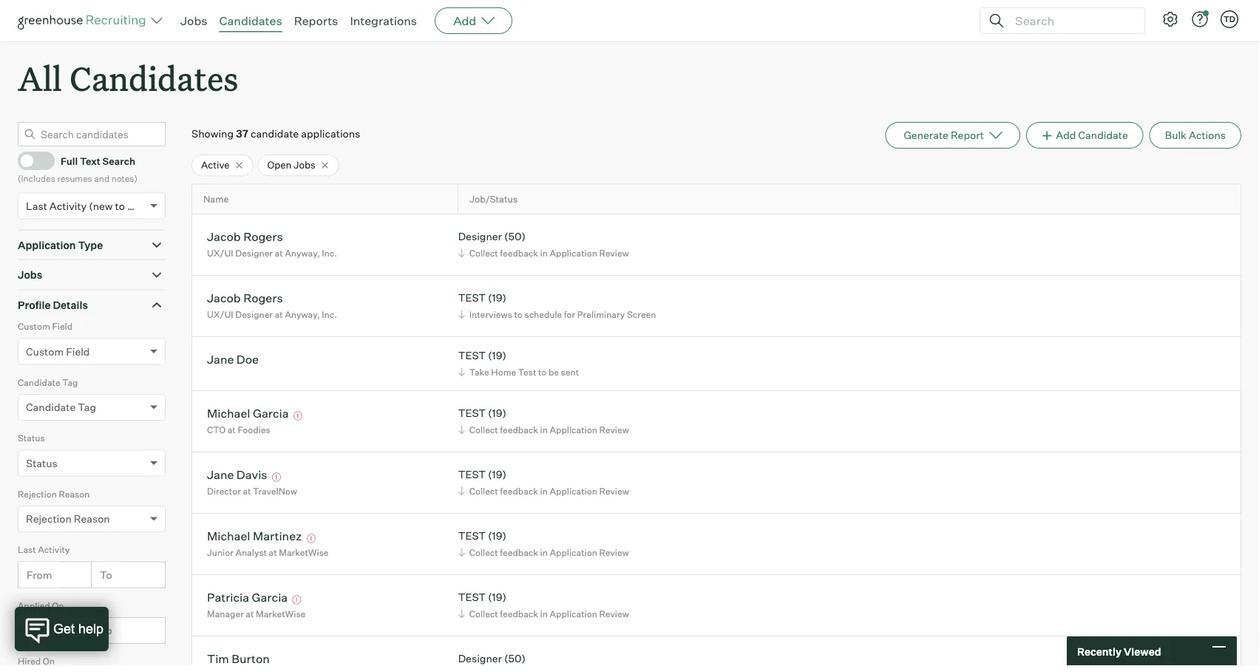 Task type: describe. For each thing, give the bounding box(es) containing it.
director
[[207, 486, 241, 497]]

application type
[[18, 239, 103, 252]]

test (19) collect feedback in application review for michael garcia
[[458, 407, 629, 435]]

tim
[[207, 651, 229, 666]]

in for michael martinez
[[540, 547, 548, 558]]

application for patricia garcia
[[550, 608, 597, 619]]

0 horizontal spatial jobs
[[18, 269, 42, 281]]

sent
[[561, 367, 579, 378]]

status element
[[18, 431, 166, 487]]

feedback for jane davis
[[500, 486, 538, 497]]

1 collect feedback in application review link from the top
[[456, 246, 633, 260]]

reports
[[294, 13, 338, 28]]

test for jane davis
[[458, 468, 486, 481]]

jane for jane doe
[[207, 352, 234, 367]]

test (19) collect feedback in application review for michael martinez
[[458, 530, 629, 558]]

screen
[[627, 309, 656, 320]]

last activity (new to old)
[[26, 199, 146, 212]]

michael for michael garcia
[[207, 406, 250, 421]]

checkmark image
[[24, 155, 35, 165]]

review for michael garcia
[[599, 424, 629, 435]]

bulk actions
[[1165, 129, 1226, 142]]

doe
[[237, 352, 259, 367]]

notes)
[[111, 173, 137, 184]]

interviews
[[469, 309, 512, 320]]

37
[[236, 127, 248, 140]]

1 vertical spatial reason
[[74, 513, 110, 526]]

last activity (new to old) option
[[26, 199, 146, 212]]

generate report button
[[885, 122, 1020, 149]]

collect for michael martinez
[[469, 547, 498, 558]]

review inside the designer (50) collect feedback in application review
[[599, 247, 629, 259]]

td
[[1224, 14, 1236, 24]]

(19) for michael martinez
[[488, 530, 506, 543]]

generate
[[904, 129, 949, 142]]

jane davis link
[[207, 467, 267, 484]]

foodies
[[238, 424, 270, 435]]

(50) for designer (50) collect feedback in application review
[[504, 230, 526, 243]]

martinez
[[253, 528, 302, 543]]

rejection reason element
[[18, 487, 166, 543]]

analyst
[[235, 547, 267, 558]]

take
[[469, 367, 489, 378]]

michael martinez link
[[207, 528, 302, 545]]

profile details
[[18, 299, 88, 311]]

application for jane davis
[[550, 486, 597, 497]]

to for schedule
[[514, 309, 523, 320]]

manager at marketwise
[[207, 608, 306, 619]]

2 vertical spatial candidate
[[26, 401, 76, 414]]

jacob rogers ux/ui designer at anyway, inc. for test
[[207, 290, 337, 320]]

test (19) collect feedback in application review for jane davis
[[458, 468, 629, 497]]

1 vertical spatial field
[[66, 345, 90, 358]]

tim burton link
[[207, 651, 270, 666]]

full
[[61, 155, 78, 167]]

applied
[[18, 600, 50, 611]]

0 vertical spatial field
[[52, 321, 73, 332]]

1 vertical spatial rejection reason
[[26, 513, 110, 526]]

applied on
[[18, 600, 64, 611]]

michael garcia
[[207, 406, 289, 421]]

michael garcia link
[[207, 406, 289, 423]]

search
[[102, 155, 135, 167]]

(new
[[89, 199, 113, 212]]

0 vertical spatial marketwise
[[279, 547, 329, 558]]

collect feedback in application review link for michael garcia
[[456, 423, 633, 437]]

all
[[18, 56, 62, 100]]

integrations link
[[350, 13, 417, 28]]

preliminary
[[577, 309, 625, 320]]

davis
[[237, 467, 267, 482]]

(50) for designer (50)
[[504, 652, 526, 665]]

test inside test (19) take home test to be sent
[[458, 349, 486, 362]]

rogers for designer
[[243, 229, 283, 244]]

(includes
[[18, 173, 55, 184]]

recently
[[1077, 645, 1122, 658]]

inc. for test (19)
[[322, 309, 337, 320]]

anyway, for test
[[285, 309, 320, 320]]

add for add
[[453, 13, 476, 28]]

td button
[[1218, 7, 1242, 31]]

name
[[203, 193, 229, 205]]

jane davis
[[207, 467, 267, 482]]

collect feedback in application review link for michael martinez
[[456, 545, 633, 560]]

cto
[[207, 424, 226, 435]]

open jobs
[[267, 159, 316, 171]]

1 vertical spatial custom field
[[26, 345, 90, 358]]

anyway, for designer
[[285, 247, 320, 259]]

recently viewed
[[1077, 645, 1161, 658]]

jane for jane davis
[[207, 467, 234, 482]]

on
[[52, 600, 64, 611]]

manager
[[207, 608, 244, 619]]

reports link
[[294, 13, 338, 28]]

full text search (includes resumes and notes)
[[18, 155, 137, 184]]

viewed
[[1124, 645, 1161, 658]]

add button
[[435, 7, 513, 34]]

test for michael garcia
[[458, 407, 486, 420]]

patricia garcia link
[[207, 590, 288, 607]]

review for jane davis
[[599, 486, 629, 497]]

candidate
[[251, 127, 299, 140]]

from for applied
[[27, 624, 52, 637]]

test inside the test (19) interviews to schedule for preliminary screen
[[458, 291, 486, 304]]

travelnow
[[253, 486, 297, 497]]

all candidates
[[18, 56, 238, 100]]

from for last
[[27, 568, 52, 581]]

burton
[[232, 651, 270, 666]]

jane doe
[[207, 352, 259, 367]]

patricia
[[207, 590, 249, 605]]

patricia garcia
[[207, 590, 288, 605]]

last for last activity
[[18, 544, 36, 555]]

designer (50)
[[458, 652, 526, 665]]

be
[[549, 367, 559, 378]]

1 vertical spatial rejection
[[26, 513, 72, 526]]

tim burton
[[207, 651, 270, 666]]

1 vertical spatial tag
[[78, 401, 96, 414]]

profile
[[18, 299, 51, 311]]

add for add candidate
[[1056, 129, 1076, 142]]

type
[[78, 239, 103, 252]]

in for patricia garcia
[[540, 608, 548, 619]]

feedback for michael garcia
[[500, 424, 538, 435]]

0 vertical spatial rejection
[[18, 489, 57, 500]]

candidates link
[[219, 13, 282, 28]]

application inside the designer (50) collect feedback in application review
[[550, 247, 597, 259]]

interviews to schedule for preliminary screen link
[[456, 307, 660, 321]]

collect inside the designer (50) collect feedback in application review
[[469, 247, 498, 259]]

junior analyst at marketwise
[[207, 547, 329, 558]]

review for patricia garcia
[[599, 608, 629, 619]]

to for old)
[[115, 199, 125, 212]]

collect feedback in application review link for jane davis
[[456, 484, 633, 498]]

(19) inside the test (19) interviews to schedule for preliminary screen
[[488, 291, 506, 304]]

rogers for test
[[243, 290, 283, 305]]

last activity
[[18, 544, 70, 555]]

michael for michael martinez
[[207, 528, 250, 543]]

actions
[[1189, 129, 1226, 142]]

add candidate link
[[1026, 122, 1144, 149]]

0 vertical spatial custom field
[[18, 321, 73, 332]]



Task type: vqa. For each thing, say whether or not it's contained in the screenshot.
the top ago,
no



Task type: locate. For each thing, give the bounding box(es) containing it.
rejection
[[18, 489, 57, 500], [26, 513, 72, 526]]

1 collect from the top
[[469, 247, 498, 259]]

1 vertical spatial to
[[514, 309, 523, 320]]

0 vertical spatial candidate
[[1078, 129, 1128, 142]]

5 collect from the top
[[469, 608, 498, 619]]

1 test from the top
[[458, 291, 486, 304]]

2 vertical spatial to
[[538, 367, 547, 378]]

4 test (19) collect feedback in application review from the top
[[458, 591, 629, 619]]

5 review from the top
[[599, 608, 629, 619]]

0 vertical spatial inc.
[[322, 247, 337, 259]]

junior
[[207, 547, 234, 558]]

3 review from the top
[[599, 486, 629, 497]]

1 vertical spatial rogers
[[243, 290, 283, 305]]

to left 'schedule'
[[514, 309, 523, 320]]

from down applied on
[[27, 624, 52, 637]]

showing
[[192, 127, 234, 140]]

test (19) take home test to be sent
[[458, 349, 579, 378]]

1 anyway, from the top
[[285, 247, 320, 259]]

(19) for patricia garcia
[[488, 591, 506, 604]]

schedule
[[525, 309, 562, 320]]

job/status
[[470, 193, 518, 205]]

michael
[[207, 406, 250, 421], [207, 528, 250, 543]]

report
[[951, 129, 984, 142]]

3 feedback from the top
[[500, 486, 538, 497]]

2 vertical spatial jobs
[[18, 269, 42, 281]]

inc. for designer (50)
[[322, 247, 337, 259]]

4 collect feedback in application review link from the top
[[456, 545, 633, 560]]

custom down profile details
[[26, 345, 64, 358]]

0 vertical spatial to
[[100, 568, 112, 581]]

applications
[[301, 127, 360, 140]]

2 jacob rogers link from the top
[[207, 290, 283, 307]]

in
[[540, 247, 548, 259], [540, 424, 548, 435], [540, 486, 548, 497], [540, 547, 548, 558], [540, 608, 548, 619]]

last down (includes
[[26, 199, 47, 212]]

to left the old)
[[115, 199, 125, 212]]

(50) inside the designer (50) collect feedback in application review
[[504, 230, 526, 243]]

0 vertical spatial last
[[26, 199, 47, 212]]

reason
[[59, 489, 90, 500], [74, 513, 110, 526]]

jacob rogers link for designer
[[207, 229, 283, 246]]

candidate
[[1078, 129, 1128, 142], [18, 377, 60, 388], [26, 401, 76, 414]]

ux/ui for designer (50)
[[207, 247, 233, 259]]

(19) for jane davis
[[488, 468, 506, 481]]

0 vertical spatial (50)
[[504, 230, 526, 243]]

activity for last activity
[[38, 544, 70, 555]]

2 anyway, from the top
[[285, 309, 320, 320]]

0 vertical spatial candidates
[[219, 13, 282, 28]]

old)
[[127, 199, 146, 212]]

to
[[100, 568, 112, 581], [100, 624, 112, 637]]

5 collect feedback in application review link from the top
[[456, 607, 633, 621]]

2 test from the top
[[458, 349, 486, 362]]

michael martinez
[[207, 528, 302, 543]]

1 jacob rogers link from the top
[[207, 229, 283, 246]]

add
[[453, 13, 476, 28], [1056, 129, 1076, 142]]

text
[[80, 155, 100, 167]]

jacob rogers ux/ui designer at anyway, inc. for designer
[[207, 229, 337, 259]]

1 vertical spatial inc.
[[322, 309, 337, 320]]

1 vertical spatial last
[[18, 544, 36, 555]]

0 vertical spatial jacob rogers ux/ui designer at anyway, inc.
[[207, 229, 337, 259]]

1 (50) from the top
[[504, 230, 526, 243]]

to inside the test (19) interviews to schedule for preliminary screen
[[514, 309, 523, 320]]

1 vertical spatial from
[[27, 624, 52, 637]]

test (19) interviews to schedule for preliminary screen
[[458, 291, 656, 320]]

candidate tag element
[[18, 375, 166, 431]]

(19) inside test (19) take home test to be sent
[[488, 349, 506, 362]]

open
[[267, 159, 292, 171]]

collect for patricia garcia
[[469, 608, 498, 619]]

take home test to be sent link
[[456, 365, 583, 379]]

rogers down open
[[243, 229, 283, 244]]

collect for michael garcia
[[469, 424, 498, 435]]

garcia for patricia garcia
[[252, 590, 288, 605]]

4 (19) from the top
[[488, 468, 506, 481]]

1 vertical spatial status
[[26, 457, 57, 470]]

integrations
[[350, 13, 417, 28]]

1 inc. from the top
[[322, 247, 337, 259]]

candidate up status element
[[26, 401, 76, 414]]

custom down profile
[[18, 321, 50, 332]]

from down last activity
[[27, 568, 52, 581]]

jacob for designer
[[207, 229, 241, 244]]

in for jane davis
[[540, 486, 548, 497]]

designer
[[458, 230, 502, 243], [235, 247, 273, 259], [235, 309, 273, 320], [458, 652, 502, 665]]

1 horizontal spatial to
[[514, 309, 523, 320]]

garcia up foodies
[[253, 406, 289, 421]]

3 collect feedback in application review link from the top
[[456, 484, 633, 498]]

ux/ui
[[207, 247, 233, 259], [207, 309, 233, 320]]

to left be
[[538, 367, 547, 378]]

and
[[94, 173, 109, 184]]

1 vertical spatial activity
[[38, 544, 70, 555]]

review
[[599, 247, 629, 259], [599, 424, 629, 435], [599, 486, 629, 497], [599, 547, 629, 558], [599, 608, 629, 619]]

jane
[[207, 352, 234, 367], [207, 467, 234, 482]]

last up applied
[[18, 544, 36, 555]]

1 vertical spatial (50)
[[504, 652, 526, 665]]

application for michael garcia
[[550, 424, 597, 435]]

0 horizontal spatial add
[[453, 13, 476, 28]]

4 review from the top
[[599, 547, 629, 558]]

0 vertical spatial garcia
[[253, 406, 289, 421]]

0 vertical spatial candidate tag
[[18, 377, 78, 388]]

(19) for michael garcia
[[488, 407, 506, 420]]

candidate tag down custom field element
[[18, 377, 78, 388]]

activity down "rejection reason" element
[[38, 544, 70, 555]]

5 feedback from the top
[[500, 608, 538, 619]]

marketwise down the michael martinez has been in application review for more than 5 days image
[[279, 547, 329, 558]]

activity down resumes
[[49, 199, 87, 212]]

feedback for michael martinez
[[500, 547, 538, 558]]

jacob rogers link
[[207, 229, 283, 246], [207, 290, 283, 307]]

1 review from the top
[[599, 247, 629, 259]]

2 from from the top
[[27, 624, 52, 637]]

1 vertical spatial candidate
[[18, 377, 60, 388]]

ux/ui down name
[[207, 247, 233, 259]]

1 vertical spatial add
[[1056, 129, 1076, 142]]

jacob rogers ux/ui designer at anyway, inc. down name
[[207, 229, 337, 259]]

2 review from the top
[[599, 424, 629, 435]]

0 vertical spatial rejection reason
[[18, 489, 90, 500]]

custom field element
[[18, 320, 166, 375]]

2 rogers from the top
[[243, 290, 283, 305]]

1 from from the top
[[27, 568, 52, 581]]

tag up status element
[[78, 401, 96, 414]]

status up "rejection reason" element
[[26, 457, 57, 470]]

rogers up "doe"
[[243, 290, 283, 305]]

2 feedback from the top
[[500, 424, 538, 435]]

application for michael martinez
[[550, 547, 597, 558]]

2 (50) from the top
[[504, 652, 526, 665]]

showing 37 candidate applications
[[192, 127, 360, 140]]

1 (19) from the top
[[488, 291, 506, 304]]

tag down custom field element
[[62, 377, 78, 388]]

active
[[201, 159, 230, 171]]

add inside popup button
[[453, 13, 476, 28]]

3 test from the top
[[458, 407, 486, 420]]

patricia garcia has been in application review for more than 5 days image
[[290, 596, 304, 605]]

jobs link
[[180, 13, 207, 28]]

2 (19) from the top
[[488, 349, 506, 362]]

add candidate
[[1056, 129, 1128, 142]]

michael garcia has been in application review for more than 5 days image
[[291, 412, 305, 421]]

jacob rogers link down name
[[207, 229, 283, 246]]

1 horizontal spatial jobs
[[180, 13, 207, 28]]

jacob rogers link for test
[[207, 290, 283, 307]]

0 vertical spatial reason
[[59, 489, 90, 500]]

cto at foodies
[[207, 424, 270, 435]]

configure image
[[1162, 10, 1179, 28]]

feedback
[[500, 247, 538, 259], [500, 424, 538, 435], [500, 486, 538, 497], [500, 547, 538, 558], [500, 608, 538, 619]]

0 vertical spatial add
[[453, 13, 476, 28]]

in for michael garcia
[[540, 424, 548, 435]]

1 jacob from the top
[[207, 229, 241, 244]]

collect feedback in application review link for patricia garcia
[[456, 607, 633, 621]]

1 vertical spatial jobs
[[294, 159, 316, 171]]

jobs right open
[[294, 159, 316, 171]]

0 vertical spatial michael
[[207, 406, 250, 421]]

jacob rogers ux/ui designer at anyway, inc. up "doe"
[[207, 290, 337, 320]]

tag
[[62, 377, 78, 388], [78, 401, 96, 414]]

2 collect feedback in application review link from the top
[[456, 423, 633, 437]]

0 vertical spatial ux/ui
[[207, 247, 233, 259]]

status
[[18, 433, 45, 444], [26, 457, 57, 470]]

custom field
[[18, 321, 73, 332], [26, 345, 90, 358]]

1 rogers from the top
[[243, 229, 283, 244]]

1 vertical spatial candidate tag
[[26, 401, 96, 414]]

6 test from the top
[[458, 591, 486, 604]]

2 jacob from the top
[[207, 290, 241, 305]]

0 vertical spatial jane
[[207, 352, 234, 367]]

candidate reports are now available! apply filters and select "view in app" element
[[885, 122, 1020, 149]]

1 vertical spatial candidates
[[70, 56, 238, 100]]

1 test (19) collect feedback in application review from the top
[[458, 407, 629, 435]]

0 vertical spatial activity
[[49, 199, 87, 212]]

designer inside the designer (50) collect feedback in application review
[[458, 230, 502, 243]]

1 vertical spatial jacob
[[207, 290, 241, 305]]

jacob up jane doe in the left of the page
[[207, 290, 241, 305]]

1 michael from the top
[[207, 406, 250, 421]]

jacob for test
[[207, 290, 241, 305]]

1 vertical spatial jacob rogers ux/ui designer at anyway, inc.
[[207, 290, 337, 320]]

michael up junior
[[207, 528, 250, 543]]

last for last activity (new to old)
[[26, 199, 47, 212]]

6 (19) from the top
[[488, 591, 506, 604]]

garcia up manager at marketwise
[[252, 590, 288, 605]]

1 vertical spatial anyway,
[[285, 309, 320, 320]]

3 collect from the top
[[469, 486, 498, 497]]

1 feedback from the top
[[500, 247, 538, 259]]

0 vertical spatial jacob rogers link
[[207, 229, 283, 246]]

ux/ui for test (19)
[[207, 309, 233, 320]]

jacob down name
[[207, 229, 241, 244]]

2 test (19) collect feedback in application review from the top
[[458, 468, 629, 497]]

test
[[518, 367, 536, 378]]

activity
[[49, 199, 87, 212], [38, 544, 70, 555]]

bulk
[[1165, 129, 1187, 142]]

feedback for patricia garcia
[[500, 608, 538, 619]]

jane davis has been in application review for more than 5 days image
[[270, 473, 283, 482]]

for
[[564, 309, 575, 320]]

candidate left bulk
[[1078, 129, 1128, 142]]

marketwise down patricia garcia has been in application review for more than 5 days image
[[256, 608, 306, 619]]

candidates down jobs link
[[70, 56, 238, 100]]

jacob rogers link up "doe"
[[207, 290, 283, 307]]

2 jane from the top
[[207, 467, 234, 482]]

home
[[491, 367, 516, 378]]

3 test (19) collect feedback in application review from the top
[[458, 530, 629, 558]]

1 vertical spatial custom
[[26, 345, 64, 358]]

(50)
[[504, 230, 526, 243], [504, 652, 526, 665]]

feedback inside the designer (50) collect feedback in application review
[[500, 247, 538, 259]]

1 jacob rogers ux/ui designer at anyway, inc. from the top
[[207, 229, 337, 259]]

michael up cto at foodies
[[207, 406, 250, 421]]

activity for last activity (new to old)
[[49, 199, 87, 212]]

2 in from the top
[[540, 424, 548, 435]]

rejection reason
[[18, 489, 90, 500], [26, 513, 110, 526]]

from
[[27, 568, 52, 581], [27, 624, 52, 637]]

anyway,
[[285, 247, 320, 259], [285, 309, 320, 320]]

1 in from the top
[[540, 247, 548, 259]]

field
[[52, 321, 73, 332], [66, 345, 90, 358]]

0 vertical spatial from
[[27, 568, 52, 581]]

director at travelnow
[[207, 486, 297, 497]]

status down candidate tag element
[[18, 433, 45, 444]]

4 feedback from the top
[[500, 547, 538, 558]]

ux/ui up jane doe in the left of the page
[[207, 309, 233, 320]]

jobs left "candidates" link at the top left
[[180, 13, 207, 28]]

Search text field
[[1012, 10, 1131, 31]]

0 vertical spatial jobs
[[180, 13, 207, 28]]

to for applied on
[[100, 624, 112, 637]]

collect for jane davis
[[469, 486, 498, 497]]

2 to from the top
[[100, 624, 112, 637]]

1 jane from the top
[[207, 352, 234, 367]]

1 to from the top
[[100, 568, 112, 581]]

1 vertical spatial michael
[[207, 528, 250, 543]]

garcia
[[253, 406, 289, 421], [252, 590, 288, 605]]

1 vertical spatial jane
[[207, 467, 234, 482]]

candidates
[[219, 13, 282, 28], [70, 56, 238, 100]]

0 vertical spatial rogers
[[243, 229, 283, 244]]

resumes
[[57, 173, 92, 184]]

0 vertical spatial anyway,
[[285, 247, 320, 259]]

5 in from the top
[[540, 608, 548, 619]]

1 horizontal spatial add
[[1056, 129, 1076, 142]]

0 vertical spatial status
[[18, 433, 45, 444]]

4 test from the top
[[458, 468, 486, 481]]

designer (50) collect feedback in application review
[[458, 230, 629, 259]]

0 vertical spatial tag
[[62, 377, 78, 388]]

3 in from the top
[[540, 486, 548, 497]]

4 collect from the top
[[469, 547, 498, 558]]

4 in from the top
[[540, 547, 548, 558]]

rejection reason down status element
[[18, 489, 90, 500]]

jane doe link
[[207, 352, 259, 369]]

marketwise
[[279, 547, 329, 558], [256, 608, 306, 619]]

rejection reason up last activity
[[26, 513, 110, 526]]

td button
[[1221, 10, 1239, 28]]

5 test from the top
[[458, 530, 486, 543]]

rogers
[[243, 229, 283, 244], [243, 290, 283, 305]]

0 vertical spatial jacob
[[207, 229, 241, 244]]

0 horizontal spatial to
[[115, 199, 125, 212]]

to inside test (19) take home test to be sent
[[538, 367, 547, 378]]

1 ux/ui from the top
[[207, 247, 233, 259]]

2 michael from the top
[[207, 528, 250, 543]]

2 ux/ui from the top
[[207, 309, 233, 320]]

jacob rogers ux/ui designer at anyway, inc.
[[207, 229, 337, 259], [207, 290, 337, 320]]

test for patricia garcia
[[458, 591, 486, 604]]

test for michael martinez
[[458, 530, 486, 543]]

review for michael martinez
[[599, 547, 629, 558]]

garcia for michael garcia
[[253, 406, 289, 421]]

2 horizontal spatial jobs
[[294, 159, 316, 171]]

generate report
[[904, 129, 984, 142]]

application
[[18, 239, 76, 252], [550, 247, 597, 259], [550, 424, 597, 435], [550, 486, 597, 497], [550, 547, 597, 558], [550, 608, 597, 619]]

1 vertical spatial jacob rogers link
[[207, 290, 283, 307]]

Search candidates field
[[18, 122, 166, 147]]

test (19) collect feedback in application review
[[458, 407, 629, 435], [458, 468, 629, 497], [458, 530, 629, 558], [458, 591, 629, 619]]

jobs up profile
[[18, 269, 42, 281]]

details
[[53, 299, 88, 311]]

2 jacob rogers ux/ui designer at anyway, inc. from the top
[[207, 290, 337, 320]]

jane left "doe"
[[207, 352, 234, 367]]

2 inc. from the top
[[322, 309, 337, 320]]

to for last activity
[[100, 568, 112, 581]]

candidate down custom field element
[[18, 377, 60, 388]]

1 vertical spatial to
[[100, 624, 112, 637]]

1 vertical spatial garcia
[[252, 590, 288, 605]]

michael martinez has been in application review for more than 5 days image
[[305, 534, 318, 543]]

jane up director
[[207, 467, 234, 482]]

0 vertical spatial to
[[115, 199, 125, 212]]

test (19) collect feedback in application review for patricia garcia
[[458, 591, 629, 619]]

3 (19) from the top
[[488, 407, 506, 420]]

bulk actions link
[[1150, 122, 1242, 149]]

0 vertical spatial custom
[[18, 321, 50, 332]]

inc.
[[322, 247, 337, 259], [322, 309, 337, 320]]

1 vertical spatial marketwise
[[256, 608, 306, 619]]

2 horizontal spatial to
[[538, 367, 547, 378]]

5 (19) from the top
[[488, 530, 506, 543]]

1 vertical spatial ux/ui
[[207, 309, 233, 320]]

custom
[[18, 321, 50, 332], [26, 345, 64, 358]]

candidates right jobs link
[[219, 13, 282, 28]]

2 collect from the top
[[469, 424, 498, 435]]

candidate tag up status element
[[26, 401, 96, 414]]

greenhouse recruiting image
[[18, 12, 151, 30]]

in inside the designer (50) collect feedback in application review
[[540, 247, 548, 259]]



